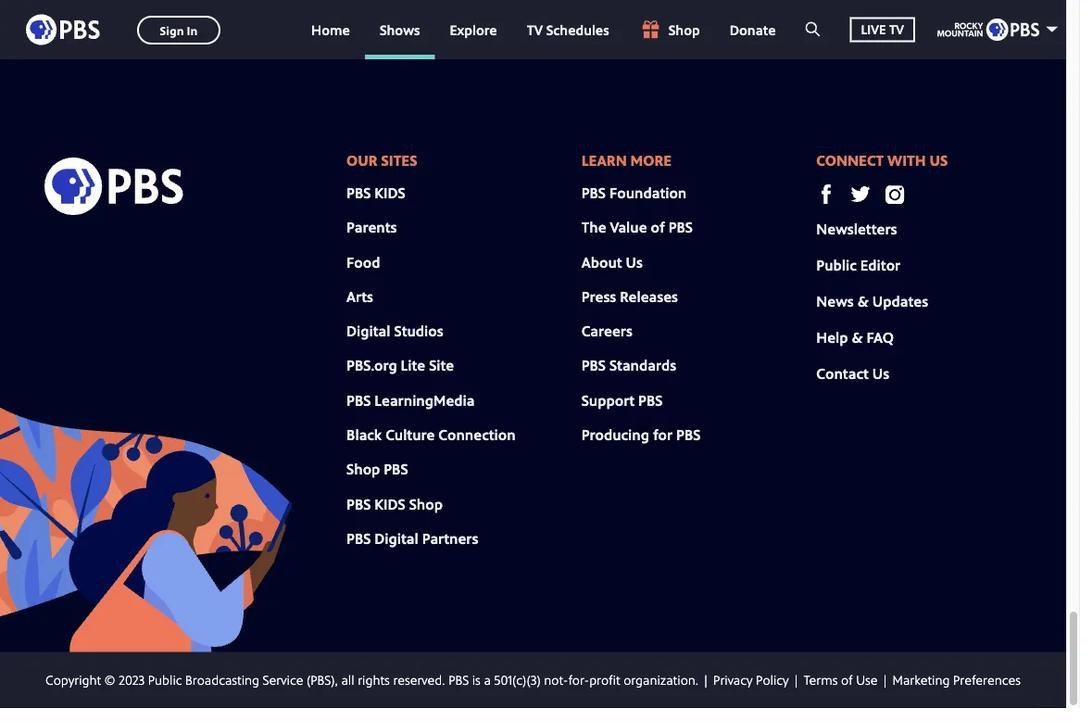 Task type: locate. For each thing, give the bounding box(es) containing it.
&
[[858, 291, 869, 311], [852, 327, 864, 347]]

0 horizontal spatial us
[[626, 252, 643, 272]]

culture
[[386, 425, 435, 445]]

with
[[888, 150, 927, 170]]

pbs down the foundation
[[669, 217, 693, 237]]

the value of pbs
[[582, 217, 693, 237]]

1 horizontal spatial |
[[793, 671, 801, 689]]

public right 2023
[[148, 671, 182, 689]]

careers
[[582, 321, 633, 341]]

2 kids from the top
[[375, 494, 406, 514]]

tv right live
[[890, 21, 905, 38]]

public
[[817, 255, 857, 275], [148, 671, 182, 689]]

1 | from the left
[[703, 671, 710, 689]]

tv left schedules
[[527, 20, 543, 39]]

pbs.org
[[347, 356, 397, 376]]

careers link
[[582, 321, 633, 341]]

0 horizontal spatial public
[[148, 671, 182, 689]]

us right the with
[[930, 150, 949, 170]]

0 vertical spatial us
[[930, 150, 949, 170]]

pbs left is
[[449, 671, 469, 689]]

of right value
[[651, 217, 665, 237]]

learn
[[582, 150, 627, 170]]

rights
[[358, 671, 390, 689]]

2 vertical spatial us
[[873, 363, 890, 383]]

1 vertical spatial &
[[852, 327, 864, 347]]

| right policy on the bottom right of page
[[793, 671, 801, 689]]

0 vertical spatial shop
[[669, 20, 700, 39]]

public editor
[[817, 255, 901, 275]]

us for contact us
[[873, 363, 890, 383]]

of
[[651, 217, 665, 237], [842, 671, 853, 689]]

1 horizontal spatial shop
[[409, 494, 443, 514]]

top
[[146, 653, 170, 673]]

value
[[610, 217, 648, 237]]

support pbs link
[[582, 390, 663, 410]]

pbs down shop pbs
[[347, 494, 371, 514]]

|
[[703, 671, 710, 689], [793, 671, 801, 689], [882, 671, 890, 689]]

pbs foundation link
[[582, 183, 687, 203]]

privacy
[[714, 671, 753, 689]]

1 horizontal spatial public
[[817, 255, 857, 275]]

0 horizontal spatial shop
[[347, 460, 380, 479]]

producing for pbs link
[[582, 425, 701, 445]]

0 horizontal spatial tv
[[527, 20, 543, 39]]

sites
[[381, 150, 418, 170]]

marketing preferences link
[[893, 671, 1021, 689]]

tv
[[527, 20, 543, 39], [890, 21, 905, 38]]

pbs kids shop link
[[347, 494, 443, 514]]

1 vertical spatial kids
[[375, 494, 406, 514]]

connect with pbs on instagram (opens in new window) image
[[886, 185, 905, 204]]

policy
[[757, 671, 789, 689]]

kids for pbs kids shop
[[375, 494, 406, 514]]

pbs kids shop
[[347, 494, 443, 514]]

black
[[347, 425, 382, 445]]

search image
[[806, 20, 821, 38]]

3 | from the left
[[882, 671, 890, 689]]

pbs image
[[26, 9, 100, 51]]

us right about
[[626, 252, 643, 272]]

| left privacy
[[703, 671, 710, 689]]

1 kids from the top
[[375, 183, 406, 203]]

connect with us
[[817, 150, 949, 170]]

site
[[429, 356, 454, 376]]

1 vertical spatial of
[[842, 671, 853, 689]]

pbs home image
[[44, 152, 184, 222]]

tv schedules
[[527, 20, 610, 39]]

back
[[91, 653, 123, 673]]

2 horizontal spatial shop
[[669, 20, 700, 39]]

& right news
[[858, 291, 869, 311]]

& left faq
[[852, 327, 864, 347]]

public up news
[[817, 255, 857, 275]]

shop down black
[[347, 460, 380, 479]]

us down faq
[[873, 363, 890, 383]]

©
[[105, 671, 115, 689]]

home link
[[297, 0, 365, 59]]

2 horizontal spatial |
[[882, 671, 890, 689]]

tv schedules link
[[512, 0, 624, 59]]

about us
[[582, 252, 643, 272]]

privacy policy link
[[714, 671, 789, 689]]

releases
[[620, 287, 679, 306]]

our
[[347, 150, 378, 170]]

2023
[[119, 671, 145, 689]]

0 horizontal spatial of
[[651, 217, 665, 237]]

0 horizontal spatial |
[[703, 671, 710, 689]]

about us link
[[582, 252, 643, 272]]

0 vertical spatial &
[[858, 291, 869, 311]]

1 horizontal spatial us
[[873, 363, 890, 383]]

connect with pbs on twitter (opens in new window) image
[[851, 185, 871, 204]]

0 vertical spatial of
[[651, 217, 665, 237]]

shop inside the shop link
[[669, 20, 700, 39]]

black culture connection
[[347, 425, 516, 445]]

shows
[[380, 20, 420, 39]]

editor
[[861, 255, 901, 275]]

all
[[342, 671, 355, 689]]

1 vertical spatial public
[[148, 671, 182, 689]]

2 vertical spatial shop
[[409, 494, 443, 514]]

pbs foundation
[[582, 183, 687, 203]]

us
[[930, 150, 949, 170], [626, 252, 643, 272], [873, 363, 890, 383]]

live tv
[[862, 21, 905, 38]]

studios
[[394, 321, 444, 341]]

press
[[582, 287, 617, 306]]

pbs
[[347, 183, 371, 203], [582, 183, 606, 203], [669, 217, 693, 237], [582, 356, 606, 376], [347, 390, 371, 410], [639, 390, 663, 410], [677, 425, 701, 445], [384, 460, 408, 479], [347, 494, 371, 514], [347, 529, 371, 549], [449, 671, 469, 689]]

press releases
[[582, 287, 679, 306]]

0 vertical spatial kids
[[375, 183, 406, 203]]

2 horizontal spatial us
[[930, 150, 949, 170]]

shop up the pbs digital partners link at the bottom
[[409, 494, 443, 514]]

digital down pbs kids shop
[[375, 529, 419, 549]]

support
[[582, 390, 635, 410]]

food link
[[347, 252, 381, 272]]

black culture connection link
[[347, 425, 516, 445]]

| right use
[[882, 671, 890, 689]]

kids down our sites
[[375, 183, 406, 203]]

1 vertical spatial shop
[[347, 460, 380, 479]]

donate
[[730, 20, 776, 39]]

press releases link
[[582, 287, 679, 306]]

1 vertical spatial us
[[626, 252, 643, 272]]

digital up pbs.org
[[347, 321, 391, 341]]

0 vertical spatial public
[[817, 255, 857, 275]]

shows link
[[365, 0, 435, 59]]

parents
[[347, 217, 397, 237]]

pbs digital partners link
[[347, 529, 479, 549]]

1 vertical spatial digital
[[375, 529, 419, 549]]

kids down 'shop pbs' link
[[375, 494, 406, 514]]

to
[[127, 653, 142, 673]]

faq
[[867, 327, 894, 347]]

shop left the donate
[[669, 20, 700, 39]]

the
[[582, 217, 607, 237]]

of left use
[[842, 671, 853, 689]]



Task type: vqa. For each thing, say whether or not it's contained in the screenshot.
third the PM from left
no



Task type: describe. For each thing, give the bounding box(es) containing it.
pbs down our in the left top of the page
[[347, 183, 371, 203]]

home
[[312, 20, 350, 39]]

copyright © 2023 public broadcasting service (pbs), all rights reserved. pbs is a 501(c)(3) not-for-profit organization. | privacy policy | terms of use | marketing preferences
[[45, 671, 1021, 689]]

rmpbs image
[[938, 19, 1040, 41]]

2 | from the left
[[793, 671, 801, 689]]

& for help
[[852, 327, 864, 347]]

shop for shop
[[669, 20, 700, 39]]

digital studios link
[[347, 321, 444, 341]]

reserved.
[[393, 671, 446, 689]]

lite
[[401, 356, 426, 376]]

broadcasting
[[186, 671, 260, 689]]

profit
[[590, 671, 621, 689]]

donate link
[[715, 0, 791, 59]]

pbs right for
[[677, 425, 701, 445]]

shop link
[[624, 0, 715, 59]]

organization.
[[624, 671, 699, 689]]

more
[[631, 150, 672, 170]]

about
[[582, 252, 623, 272]]

not-
[[544, 671, 569, 689]]

pbs up pbs kids shop
[[384, 460, 408, 479]]

pbs learningmedia
[[347, 390, 475, 410]]

help
[[817, 327, 849, 347]]

food
[[347, 252, 381, 272]]

arts link
[[347, 287, 374, 306]]

us for about us
[[626, 252, 643, 272]]

parents link
[[347, 217, 397, 237]]

newsletters link
[[817, 219, 898, 239]]

support pbs
[[582, 390, 663, 410]]

pbs digital partners
[[347, 529, 479, 549]]

for-
[[569, 671, 590, 689]]

help & faq link
[[817, 327, 894, 347]]

news & updates
[[817, 291, 929, 311]]

(pbs),
[[307, 671, 338, 689]]

our sites
[[347, 150, 418, 170]]

marketing
[[893, 671, 951, 689]]

standards
[[610, 356, 677, 376]]

preferences
[[954, 671, 1021, 689]]

pbs standards
[[582, 356, 677, 376]]

explore link
[[435, 0, 512, 59]]

learn more
[[582, 150, 672, 170]]

connection
[[439, 425, 516, 445]]

live
[[862, 21, 887, 38]]

connect
[[817, 150, 885, 170]]

shop for shop pbs
[[347, 460, 380, 479]]

pbs.org lite site
[[347, 356, 454, 376]]

updates
[[873, 291, 929, 311]]

terms
[[804, 671, 838, 689]]

foundation
[[610, 183, 687, 203]]

pbs down 'pbs kids shop' link
[[347, 529, 371, 549]]

public editor link
[[817, 255, 901, 275]]

contact us
[[817, 363, 890, 383]]

contact us link
[[817, 363, 890, 383]]

1 horizontal spatial of
[[842, 671, 853, 689]]

pbs standards link
[[582, 356, 677, 376]]

pbs up black
[[347, 390, 371, 410]]

a
[[484, 671, 491, 689]]

& for news
[[858, 291, 869, 311]]

digital studios
[[347, 321, 444, 341]]

connect with pbs on facebook (opens in new window) image
[[817, 185, 836, 204]]

terms of use link
[[804, 671, 878, 689]]

the value of pbs link
[[582, 217, 693, 237]]

shop pbs
[[347, 460, 408, 479]]

back to top button
[[74, 648, 205, 679]]

pbs down learn
[[582, 183, 606, 203]]

kids for pbs kids
[[375, 183, 406, 203]]

producing for pbs
[[582, 425, 701, 445]]

0 vertical spatial digital
[[347, 321, 391, 341]]

live tv link
[[836, 0, 931, 59]]

pbs down 'standards'
[[639, 390, 663, 410]]

newsletters
[[817, 219, 898, 239]]

use
[[857, 671, 878, 689]]

partners
[[422, 529, 479, 549]]

for
[[653, 425, 673, 445]]

arts
[[347, 287, 374, 306]]

pbs kids
[[347, 183, 406, 203]]

pbs down careers
[[582, 356, 606, 376]]

schedules
[[547, 20, 610, 39]]

1 horizontal spatial tv
[[890, 21, 905, 38]]

is
[[473, 671, 481, 689]]

help & faq
[[817, 327, 894, 347]]

learningmedia
[[375, 390, 475, 410]]

501(c)(3)
[[494, 671, 541, 689]]

pbs learningmedia link
[[347, 390, 475, 410]]

back to top
[[91, 653, 170, 673]]

contact
[[817, 363, 869, 383]]

shop pbs link
[[347, 460, 408, 479]]

explore
[[450, 20, 498, 39]]



